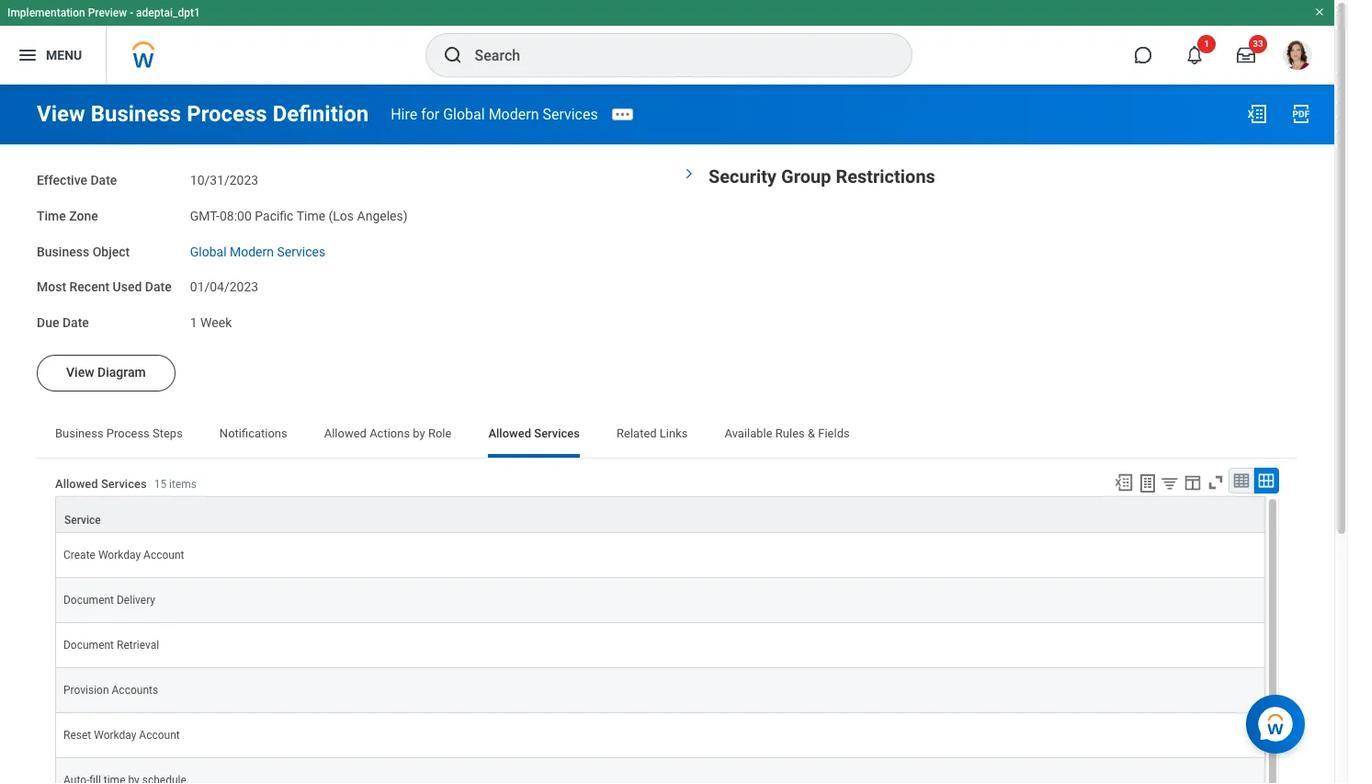 Task type: locate. For each thing, give the bounding box(es) containing it.
object
[[93, 244, 130, 259]]

modern down 08:00
[[230, 244, 274, 259]]

1 button
[[1175, 35, 1216, 75]]

notifications
[[220, 426, 287, 440]]

menu button
[[0, 26, 106, 85]]

global up most recent used date element on the top of page
[[190, 244, 227, 259]]

0 horizontal spatial global
[[190, 244, 227, 259]]

document
[[63, 594, 114, 607], [63, 639, 114, 652]]

0 vertical spatial workday
[[98, 549, 141, 561]]

time
[[37, 208, 66, 223], [297, 208, 325, 223]]

security
[[709, 165, 777, 188]]

document for document retrieval
[[63, 639, 114, 652]]

business down view diagram button
[[55, 426, 103, 440]]

toolbar
[[1106, 468, 1280, 496]]

document down create
[[63, 594, 114, 607]]

1 vertical spatial export to excel image
[[1114, 472, 1134, 492]]

export to excel image left export to worksheets icon
[[1114, 472, 1134, 492]]

view
[[37, 101, 85, 127], [66, 365, 94, 379]]

create
[[63, 549, 96, 561]]

allowed left 'actions'
[[324, 426, 367, 440]]

2 vertical spatial date
[[62, 315, 89, 330]]

process up effective date element
[[187, 101, 267, 127]]

workday inside reset workday account element
[[94, 729, 136, 742]]

account down accounts in the bottom of the page
[[139, 729, 180, 742]]

business
[[91, 101, 181, 127], [37, 244, 89, 259], [55, 426, 103, 440]]

view diagram button
[[37, 355, 175, 391]]

export to excel image for allowed services
[[1114, 472, 1134, 492]]

view business process definition main content
[[0, 85, 1335, 783]]

2 time from the left
[[297, 208, 325, 223]]

2 vertical spatial business
[[55, 426, 103, 440]]

0 vertical spatial export to excel image
[[1246, 103, 1268, 125]]

1 horizontal spatial export to excel image
[[1246, 103, 1268, 125]]

1 vertical spatial global
[[190, 244, 227, 259]]

1 vertical spatial 1
[[190, 315, 197, 330]]

search image
[[442, 44, 464, 66]]

global right for
[[443, 105, 485, 123]]

export to excel image for view business process definition
[[1246, 103, 1268, 125]]

allowed right 'role'
[[488, 426, 531, 440]]

2 horizontal spatial date
[[145, 280, 172, 294]]

pacific
[[255, 208, 294, 223]]

actions
[[370, 426, 410, 440]]

0 vertical spatial 1
[[1204, 39, 1210, 49]]

business for business process steps
[[55, 426, 103, 440]]

definition
[[273, 101, 369, 127]]

workday inside create workday account element
[[98, 549, 141, 561]]

inbox large image
[[1237, 46, 1256, 64]]

gmt-08:00 pacific time (los angeles) element
[[190, 205, 408, 223]]

export to worksheets image
[[1137, 472, 1159, 494]]

(los
[[329, 208, 354, 223]]

implementation
[[7, 6, 85, 19]]

0 horizontal spatial process
[[106, 426, 150, 440]]

0 horizontal spatial time
[[37, 208, 66, 223]]

view left diagram
[[66, 365, 94, 379]]

0 vertical spatial modern
[[489, 105, 539, 123]]

workday
[[98, 549, 141, 561], [94, 729, 136, 742]]

for
[[421, 105, 440, 123]]

1 horizontal spatial time
[[297, 208, 325, 223]]

document retrieval
[[63, 639, 159, 652]]

0 vertical spatial account
[[143, 549, 184, 561]]

create workday account element
[[63, 545, 184, 561]]

view down menu
[[37, 101, 85, 127]]

hire for global modern services link
[[391, 105, 598, 123]]

effective date
[[37, 173, 117, 188]]

workday right create
[[98, 549, 141, 561]]

export to excel image
[[1246, 103, 1268, 125], [1114, 472, 1134, 492]]

provision accounts
[[63, 684, 158, 697]]

business up effective date
[[91, 101, 181, 127]]

most recent used date element
[[190, 269, 258, 296]]

1 vertical spatial document
[[63, 639, 114, 652]]

workday right "reset"
[[94, 729, 136, 742]]

date right due
[[62, 315, 89, 330]]

account up "delivery"
[[143, 549, 184, 561]]

view diagram
[[66, 365, 146, 379]]

implementation preview -   adeptai_dpt1
[[7, 6, 200, 19]]

tab list containing business process steps
[[37, 413, 1298, 458]]

modern right for
[[489, 105, 539, 123]]

related links
[[617, 426, 688, 440]]

0 vertical spatial process
[[187, 101, 267, 127]]

allowed up service
[[55, 477, 98, 491]]

0 vertical spatial business
[[91, 101, 181, 127]]

service
[[64, 514, 101, 527]]

1 inside button
[[1204, 39, 1210, 49]]

01/04/2023
[[190, 280, 258, 294]]

0 vertical spatial global
[[443, 105, 485, 123]]

export to excel image left view printable version (pdf) image
[[1246, 103, 1268, 125]]

1 inside view business process definition main content
[[190, 315, 197, 330]]

0 vertical spatial document
[[63, 594, 114, 607]]

1 horizontal spatial modern
[[489, 105, 539, 123]]

effective
[[37, 173, 87, 188]]

global inside "link"
[[190, 244, 227, 259]]

0 horizontal spatial export to excel image
[[1114, 472, 1134, 492]]

1 horizontal spatial 1
[[1204, 39, 1210, 49]]

business down time zone
[[37, 244, 89, 259]]

08:00
[[220, 208, 252, 223]]

reset workday account element
[[63, 725, 180, 742]]

1 vertical spatial business
[[37, 244, 89, 259]]

global
[[443, 105, 485, 123], [190, 244, 227, 259]]

time left zone
[[37, 208, 66, 223]]

document up provision
[[63, 639, 114, 652]]

1 right notifications large icon
[[1204, 39, 1210, 49]]

fullscreen image
[[1206, 472, 1226, 492]]

1 vertical spatial modern
[[230, 244, 274, 259]]

0 vertical spatial view
[[37, 101, 85, 127]]

1 horizontal spatial process
[[187, 101, 267, 127]]

document for document delivery
[[63, 594, 114, 607]]

retrieval
[[117, 639, 159, 652]]

1 vertical spatial view
[[66, 365, 94, 379]]

week
[[200, 315, 232, 330]]

due date
[[37, 315, 89, 330]]

reset workday account
[[63, 729, 180, 742]]

1 left 'week'
[[190, 315, 197, 330]]

business for business object
[[37, 244, 89, 259]]

allowed services
[[488, 426, 580, 440]]

view business process definition
[[37, 101, 369, 127]]

1 document from the top
[[63, 594, 114, 607]]

recent
[[69, 280, 110, 294]]

view printable version (pdf) image
[[1291, 103, 1313, 125]]

date
[[90, 173, 117, 188], [145, 280, 172, 294], [62, 315, 89, 330]]

time zone
[[37, 208, 98, 223]]

available rules & fields
[[725, 426, 850, 440]]

Search Workday  search field
[[475, 35, 874, 75]]

date up zone
[[90, 173, 117, 188]]

1 vertical spatial workday
[[94, 729, 136, 742]]

date for effective date
[[90, 173, 117, 188]]

effective date element
[[190, 162, 258, 189]]

workday for reset
[[94, 729, 136, 742]]

services inside global modern services "link"
[[277, 244, 326, 259]]

allowed for allowed services
[[488, 426, 531, 440]]

0 horizontal spatial 1
[[190, 315, 197, 330]]

security group restrictions button
[[709, 165, 936, 188]]

1 vertical spatial account
[[139, 729, 180, 742]]

reset
[[63, 729, 91, 742]]

0 horizontal spatial date
[[62, 315, 89, 330]]

date right used
[[145, 280, 172, 294]]

0 vertical spatial date
[[90, 173, 117, 188]]

process
[[187, 101, 267, 127], [106, 426, 150, 440]]

most recent used date
[[37, 280, 172, 294]]

process left steps
[[106, 426, 150, 440]]

allowed for allowed actions by role
[[324, 426, 367, 440]]

links
[[660, 426, 688, 440]]

expand table image
[[1257, 471, 1276, 490]]

0 horizontal spatial modern
[[230, 244, 274, 259]]

2 horizontal spatial allowed
[[488, 426, 531, 440]]

allowed
[[324, 426, 367, 440], [488, 426, 531, 440], [55, 477, 98, 491]]

notifications large image
[[1186, 46, 1204, 64]]

document delivery
[[63, 594, 155, 607]]

2 document from the top
[[63, 639, 114, 652]]

services
[[543, 105, 598, 123], [277, 244, 326, 259], [534, 426, 580, 440], [101, 477, 147, 491]]

1 vertical spatial date
[[145, 280, 172, 294]]

view for view diagram
[[66, 365, 94, 379]]

hire
[[391, 105, 417, 123]]

1 horizontal spatial global
[[443, 105, 485, 123]]

1 for 1
[[1204, 39, 1210, 49]]

global modern services link
[[190, 240, 326, 259]]

view for view business process definition
[[37, 101, 85, 127]]

view inside button
[[66, 365, 94, 379]]

tab list
[[37, 413, 1298, 458]]

related
[[617, 426, 657, 440]]

modern
[[489, 105, 539, 123], [230, 244, 274, 259]]

auto-fill time by schedule element
[[63, 770, 186, 783]]

1 horizontal spatial allowed
[[324, 426, 367, 440]]

1
[[1204, 39, 1210, 49], [190, 315, 197, 330]]

most
[[37, 280, 66, 294]]

export to excel image inside toolbar
[[1114, 472, 1134, 492]]

1 horizontal spatial date
[[90, 173, 117, 188]]

due
[[37, 315, 59, 330]]

time left (los
[[297, 208, 325, 223]]

15
[[154, 478, 167, 491]]

select to filter grid data image
[[1160, 473, 1180, 492]]

account
[[143, 549, 184, 561], [139, 729, 180, 742]]

time inside "element"
[[297, 208, 325, 223]]



Task type: describe. For each thing, give the bounding box(es) containing it.
service row
[[55, 496, 1266, 533]]

menu banner
[[0, 0, 1335, 85]]

-
[[130, 6, 133, 19]]

1 time from the left
[[37, 208, 66, 223]]

zone
[[69, 208, 98, 223]]

steps
[[153, 426, 183, 440]]

close environment banner image
[[1314, 6, 1325, 17]]

preview
[[88, 6, 127, 19]]

used
[[113, 280, 142, 294]]

table image
[[1233, 471, 1251, 490]]

1 vertical spatial process
[[106, 426, 150, 440]]

1 for 1 week
[[190, 315, 197, 330]]

gmt-08:00 pacific time (los angeles)
[[190, 208, 408, 223]]

by
[[413, 426, 425, 440]]

0 horizontal spatial allowed
[[55, 477, 98, 491]]

fields
[[818, 426, 850, 440]]

account for create workday account
[[143, 549, 184, 561]]

tab list inside view business process definition main content
[[37, 413, 1298, 458]]

menu
[[46, 47, 82, 62]]

provision
[[63, 684, 109, 697]]

gmt-
[[190, 208, 220, 223]]

role
[[428, 426, 452, 440]]

angeles)
[[357, 208, 408, 223]]

service button
[[56, 497, 1265, 532]]

accounts
[[112, 684, 158, 697]]

toolbar inside view business process definition main content
[[1106, 468, 1280, 496]]

1 week element
[[190, 312, 232, 330]]

modern inside "link"
[[230, 244, 274, 259]]

document delivery element
[[63, 590, 155, 607]]

business object
[[37, 244, 130, 259]]

hire for global modern services
[[391, 105, 598, 123]]

workday for create
[[98, 549, 141, 561]]

group
[[781, 165, 831, 188]]

33 button
[[1226, 35, 1268, 75]]

allowed actions by role
[[324, 426, 452, 440]]

provision accounts element
[[63, 680, 158, 697]]

document retrieval element
[[63, 635, 159, 652]]

allowed services 15 items
[[55, 477, 197, 491]]

10/31/2023
[[190, 173, 258, 188]]

justify image
[[17, 44, 39, 66]]

33
[[1253, 39, 1264, 49]]

create workday account
[[63, 549, 184, 561]]

security group restrictions
[[709, 165, 936, 188]]

restrictions
[[836, 165, 936, 188]]

global modern services
[[190, 244, 326, 259]]

adeptai_dpt1
[[136, 6, 200, 19]]

rules
[[776, 426, 805, 440]]

click to view/edit grid preferences image
[[1183, 472, 1203, 492]]

1 week
[[190, 315, 232, 330]]

chevron down image
[[683, 163, 696, 185]]

profile logan mcneil image
[[1283, 40, 1313, 74]]

&
[[808, 426, 815, 440]]

date for due date
[[62, 315, 89, 330]]

account for reset workday account
[[139, 729, 180, 742]]

delivery
[[117, 594, 155, 607]]

available
[[725, 426, 773, 440]]

diagram
[[97, 365, 146, 379]]

items
[[169, 478, 197, 491]]

business process steps
[[55, 426, 183, 440]]



Task type: vqa. For each thing, say whether or not it's contained in the screenshot.
the Services within GLOBAL MODERN SERVICES link
yes



